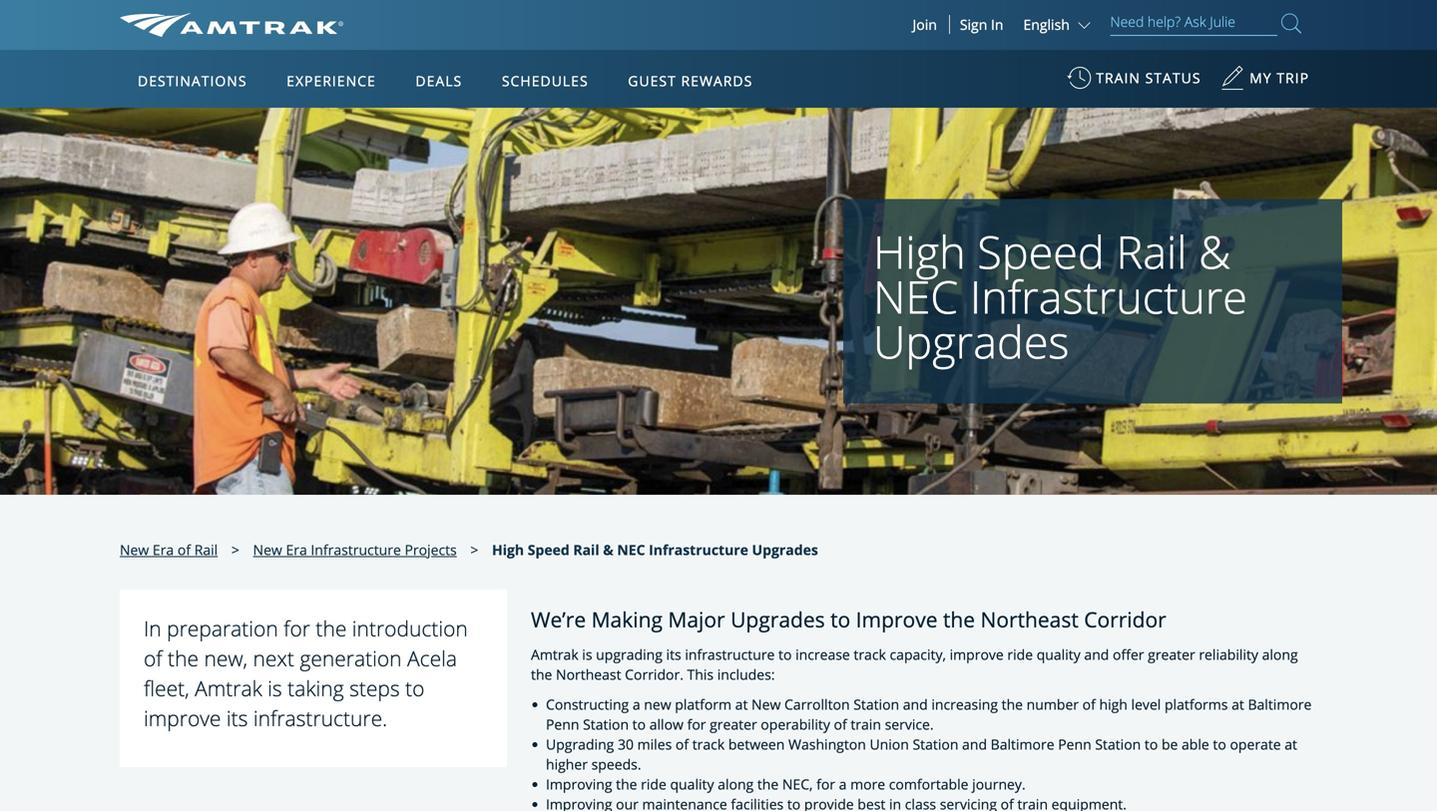 Task type: vqa. For each thing, say whether or not it's contained in the screenshot.
for to the middle
yes



Task type: describe. For each thing, give the bounding box(es) containing it.
includes:
[[718, 665, 775, 684]]

operate
[[1230, 735, 1282, 754]]

of up the preparation
[[178, 541, 191, 560]]

its inside amtrak is upgrading its infrastructure to increase track capacity, improve ride quality and offer greater reliability along the northeast corridor. this includes:
[[666, 646, 682, 664]]

new era of rail
[[120, 541, 218, 560]]

and inside amtrak is upgrading its infrastructure to increase track capacity, improve ride quality and offer greater reliability along the northeast corridor. this includes:
[[1085, 646, 1110, 664]]

station up train
[[854, 695, 900, 714]]

& inside high speed rail & nec infrastructure upgrades
[[1199, 221, 1231, 282]]

new
[[644, 695, 672, 714]]

0 vertical spatial baltimore
[[1248, 695, 1312, 714]]

improve inside amtrak is upgrading its infrastructure to increase track capacity, improve ride quality and offer greater reliability along the northeast corridor. this includes:
[[950, 646, 1004, 664]]

my trip
[[1250, 68, 1310, 87]]

the down speeds.
[[616, 775, 637, 794]]

Please enter your search item search field
[[1111, 10, 1278, 36]]

in inside banner
[[991, 15, 1004, 34]]

train status
[[1096, 68, 1202, 87]]

0 horizontal spatial speed
[[528, 541, 570, 560]]

english
[[1024, 15, 1070, 34]]

infrastructure.
[[253, 704, 387, 733]]

track inside constructing a new platform at new carrollton station and increasing the number of high level platforms at baltimore penn station to allow for greater operability of train service. upgrading 30 miles of track between washington union station and baltimore penn station to be able to operate at higher speeds. improving the ride quality along the nec, for a more comfortable journey.
[[693, 735, 725, 754]]

experience button
[[279, 53, 384, 109]]

allow
[[650, 715, 684, 734]]

for inside in preparation for the introduction of the new, next generation acela fleet, amtrak is taking steps to improve its infrastructure.
[[284, 615, 310, 643]]

more
[[851, 775, 886, 794]]

greater inside constructing a new platform at new carrollton station and increasing the number of high level platforms at baltimore penn station to allow for greater operability of train service. upgrading 30 miles of track between washington union station and baltimore penn station to be able to operate at higher speeds. improving the ride quality along the nec, for a more comfortable journey.
[[710, 715, 757, 734]]

1 vertical spatial high
[[492, 541, 524, 560]]

0 horizontal spatial &
[[603, 541, 614, 560]]

to right able
[[1213, 735, 1227, 754]]

corridor
[[1084, 606, 1167, 634]]

status
[[1146, 68, 1202, 87]]

making
[[592, 606, 663, 634]]

1 horizontal spatial for
[[687, 715, 706, 734]]

offer
[[1113, 646, 1145, 664]]

increasing
[[932, 695, 998, 714]]

number
[[1027, 695, 1079, 714]]

of inside in preparation for the introduction of the new, next generation acela fleet, amtrak is taking steps to improve its infrastructure.
[[144, 645, 162, 673]]

0 horizontal spatial nec
[[617, 541, 645, 560]]

amtrak inside in preparation for the introduction of the new, next generation acela fleet, amtrak is taking steps to improve its infrastructure.
[[195, 674, 262, 703]]

to up 30
[[633, 715, 646, 734]]

deals button
[[408, 53, 470, 109]]

ride inside amtrak is upgrading its infrastructure to increase track capacity, improve ride quality and offer greater reliability along the northeast corridor. this includes:
[[1008, 646, 1033, 664]]

the inside amtrak is upgrading its infrastructure to increase track capacity, improve ride quality and offer greater reliability along the northeast corridor. this includes:
[[531, 665, 553, 684]]

english button
[[1024, 15, 1096, 34]]

0 horizontal spatial high speed rail & nec infrastructure upgrades
[[492, 541, 819, 560]]

2 vertical spatial upgrades
[[731, 606, 825, 634]]

track inside amtrak is upgrading its infrastructure to increase track capacity, improve ride quality and offer greater reliability along the northeast corridor. this includes:
[[854, 646, 886, 664]]

taking
[[288, 674, 344, 703]]

its inside in preparation for the introduction of the new, next generation acela fleet, amtrak is taking steps to improve its infrastructure.
[[227, 704, 248, 733]]

train status link
[[1068, 59, 1202, 108]]

increase
[[796, 646, 850, 664]]

miles
[[638, 735, 672, 754]]

2 horizontal spatial at
[[1285, 735, 1298, 754]]

station down high in the bottom right of the page
[[1096, 735, 1141, 754]]

1 vertical spatial upgrades
[[752, 541, 819, 560]]

join
[[913, 15, 937, 34]]

preparation
[[167, 615, 278, 643]]

new era infrastructure projects
[[253, 541, 457, 560]]

trip
[[1277, 68, 1310, 87]]

0 horizontal spatial a
[[633, 695, 641, 714]]

schedules
[[502, 71, 589, 90]]

upgrading
[[546, 735, 614, 754]]

new for new era of rail
[[120, 541, 149, 560]]

new,
[[204, 645, 248, 673]]

washington
[[789, 735, 866, 754]]

fleet,
[[144, 674, 189, 703]]

journey.
[[973, 775, 1026, 794]]

greater inside amtrak is upgrading its infrastructure to increase track capacity, improve ride quality and offer greater reliability along the northeast corridor. this includes:
[[1148, 646, 1196, 664]]

along inside constructing a new platform at new carrollton station and increasing the number of high level platforms at baltimore penn station to allow for greater operability of train service. upgrading 30 miles of track between washington union station and baltimore penn station to be able to operate at higher speeds. improving the ride quality along the nec, for a more comfortable journey.
[[718, 775, 754, 794]]

infrastructure
[[685, 646, 775, 664]]

1 vertical spatial baltimore
[[991, 735, 1055, 754]]

along inside amtrak is upgrading its infrastructure to increase track capacity, improve ride quality and offer greater reliability along the northeast corridor. this includes:
[[1263, 646, 1299, 664]]

platform
[[675, 695, 732, 714]]

1 horizontal spatial infrastructure
[[649, 541, 749, 560]]

station down 'constructing'
[[583, 715, 629, 734]]

carrollton
[[785, 695, 850, 714]]

speed inside high speed rail & nec infrastructure upgrades
[[978, 221, 1105, 282]]

1 vertical spatial penn
[[1059, 735, 1092, 754]]

next
[[253, 645, 294, 673]]

application inside banner
[[194, 167, 673, 446]]

new era of rail link
[[120, 541, 218, 560]]

the left nec,
[[758, 775, 779, 794]]

steps
[[350, 674, 400, 703]]

2 vertical spatial for
[[817, 775, 836, 794]]

projects
[[405, 541, 457, 560]]

capacity,
[[890, 646, 946, 664]]

my trip button
[[1221, 59, 1310, 108]]

new inside constructing a new platform at new carrollton station and increasing the number of high level platforms at baltimore penn station to allow for greater operability of train service. upgrading 30 miles of track between washington union station and baltimore penn station to be able to operate at higher speeds. improving the ride quality along the nec, for a more comfortable journey.
[[752, 695, 781, 714]]

guest rewards
[[628, 71, 753, 90]]

quality inside constructing a new platform at new carrollton station and increasing the number of high level platforms at baltimore penn station to allow for greater operability of train service. upgrading 30 miles of track between washington union station and baltimore penn station to be able to operate at higher speeds. improving the ride quality along the nec, for a more comfortable journey.
[[670, 775, 714, 794]]

acela
[[407, 645, 457, 673]]

deals
[[416, 71, 462, 90]]

high
[[1100, 695, 1128, 714]]

speeds.
[[592, 755, 642, 774]]



Task type: locate. For each thing, give the bounding box(es) containing it.
ride up number
[[1008, 646, 1033, 664]]

we're
[[531, 606, 586, 634]]

train
[[851, 715, 882, 734]]

and up service.
[[903, 695, 928, 714]]

of up washington
[[834, 715, 847, 734]]

1 horizontal spatial improve
[[950, 646, 1004, 664]]

1 vertical spatial and
[[903, 695, 928, 714]]

1 vertical spatial northeast
[[556, 665, 622, 684]]

upgrading
[[596, 646, 663, 664]]

0 vertical spatial upgrades
[[874, 311, 1070, 372]]

0 horizontal spatial at
[[735, 695, 748, 714]]

0 horizontal spatial improve
[[144, 704, 221, 733]]

northeast up number
[[981, 606, 1079, 634]]

greater
[[1148, 646, 1196, 664], [710, 715, 757, 734]]

nec,
[[783, 775, 813, 794]]

1 horizontal spatial along
[[1263, 646, 1299, 664]]

0 vertical spatial amtrak
[[531, 646, 579, 664]]

1 horizontal spatial its
[[666, 646, 682, 664]]

penn
[[546, 715, 580, 734], [1059, 735, 1092, 754]]

1 horizontal spatial rail
[[573, 541, 600, 560]]

1 vertical spatial track
[[693, 735, 725, 754]]

destinations button
[[130, 53, 255, 109]]

ride down miles at the bottom left of page
[[641, 775, 667, 794]]

0 vertical spatial nec
[[874, 266, 959, 327]]

0 horizontal spatial track
[[693, 735, 725, 754]]

30
[[618, 735, 634, 754]]

higher
[[546, 755, 588, 774]]

2 horizontal spatial and
[[1085, 646, 1110, 664]]

1 horizontal spatial in
[[991, 15, 1004, 34]]

to inside amtrak is upgrading its infrastructure to increase track capacity, improve ride quality and offer greater reliability along the northeast corridor. this includes:
[[779, 646, 792, 664]]

the up 'constructing'
[[531, 665, 553, 684]]

is inside amtrak is upgrading its infrastructure to increase track capacity, improve ride quality and offer greater reliability along the northeast corridor. this includes:
[[582, 646, 593, 664]]

0 vertical spatial northeast
[[981, 606, 1079, 634]]

0 horizontal spatial is
[[268, 674, 282, 703]]

to left increase in the bottom of the page
[[779, 646, 792, 664]]

0 horizontal spatial baltimore
[[991, 735, 1055, 754]]

0 horizontal spatial amtrak
[[195, 674, 262, 703]]

0 vertical spatial ride
[[1008, 646, 1033, 664]]

1 horizontal spatial is
[[582, 646, 593, 664]]

train
[[1096, 68, 1141, 87]]

sign
[[960, 15, 988, 34]]

0 vertical spatial quality
[[1037, 646, 1081, 664]]

is inside in preparation for the introduction of the new, next generation acela fleet, amtrak is taking steps to improve its infrastructure.
[[268, 674, 282, 703]]

schedules link
[[494, 50, 597, 108]]

1 horizontal spatial quality
[[1037, 646, 1081, 664]]

destinations
[[138, 71, 247, 90]]

improve down the fleet,
[[144, 704, 221, 733]]

new for new era infrastructure projects
[[253, 541, 282, 560]]

upgrades
[[874, 311, 1070, 372], [752, 541, 819, 560], [731, 606, 825, 634]]

speed
[[978, 221, 1105, 282], [528, 541, 570, 560]]

&
[[1199, 221, 1231, 282], [603, 541, 614, 560]]

nec
[[874, 266, 959, 327], [617, 541, 645, 560]]

to left be
[[1145, 735, 1158, 754]]

amtrak is upgrading its infrastructure to increase track capacity, improve ride quality and offer greater reliability along the northeast corridor. this includes:
[[531, 646, 1299, 684]]

union
[[870, 735, 909, 754]]

is down next
[[268, 674, 282, 703]]

guest
[[628, 71, 677, 90]]

guest rewards button
[[620, 53, 761, 109]]

0 horizontal spatial high
[[492, 541, 524, 560]]

sign in
[[960, 15, 1004, 34]]

0 horizontal spatial along
[[718, 775, 754, 794]]

improving
[[546, 775, 613, 794]]

banner containing join
[[0, 0, 1438, 461]]

0 horizontal spatial era
[[153, 541, 174, 560]]

introduction
[[352, 615, 468, 643]]

1 vertical spatial a
[[839, 775, 847, 794]]

1 vertical spatial is
[[268, 674, 282, 703]]

of
[[178, 541, 191, 560], [144, 645, 162, 673], [1083, 695, 1096, 714], [834, 715, 847, 734], [676, 735, 689, 754]]

experience
[[287, 71, 376, 90]]

between
[[729, 735, 785, 754]]

this
[[687, 665, 714, 684]]

0 horizontal spatial new
[[120, 541, 149, 560]]

1 vertical spatial quality
[[670, 775, 714, 794]]

1 horizontal spatial a
[[839, 775, 847, 794]]

is
[[582, 646, 593, 664], [268, 674, 282, 703]]

along right reliability
[[1263, 646, 1299, 664]]

2 horizontal spatial new
[[752, 695, 781, 714]]

high speed rail & nec infrastructure upgrades link
[[492, 541, 819, 560]]

and
[[1085, 646, 1110, 664], [903, 695, 928, 714], [963, 735, 987, 754]]

0 vertical spatial track
[[854, 646, 886, 664]]

0 horizontal spatial greater
[[710, 715, 757, 734]]

track
[[854, 646, 886, 664], [693, 735, 725, 754]]

0 vertical spatial high
[[874, 221, 966, 282]]

1 vertical spatial &
[[603, 541, 614, 560]]

track down we're making major upgrades to improve the northeast corridor
[[854, 646, 886, 664]]

greater right offer
[[1148, 646, 1196, 664]]

0 vertical spatial greater
[[1148, 646, 1196, 664]]

0 vertical spatial speed
[[978, 221, 1105, 282]]

at right platforms
[[1232, 695, 1245, 714]]

platforms
[[1165, 695, 1228, 714]]

in up the fleet,
[[144, 615, 161, 643]]

to inside in preparation for the introduction of the new, next generation acela fleet, amtrak is taking steps to improve its infrastructure.
[[405, 674, 425, 703]]

1 horizontal spatial track
[[854, 646, 886, 664]]

2 horizontal spatial rail
[[1117, 221, 1188, 282]]

application
[[194, 167, 673, 446]]

the left number
[[1002, 695, 1023, 714]]

0 vertical spatial in
[[991, 15, 1004, 34]]

0 horizontal spatial quality
[[670, 775, 714, 794]]

to
[[831, 606, 851, 634], [779, 646, 792, 664], [405, 674, 425, 703], [633, 715, 646, 734], [1145, 735, 1158, 754], [1213, 735, 1227, 754]]

penn down number
[[1059, 735, 1092, 754]]

amtrak inside amtrak is upgrading its infrastructure to increase track capacity, improve ride quality and offer greater reliability along the northeast corridor. this includes:
[[531, 646, 579, 664]]

for right nec,
[[817, 775, 836, 794]]

0 horizontal spatial in
[[144, 615, 161, 643]]

improve
[[856, 606, 938, 634]]

amtrak image
[[120, 13, 344, 37]]

we're making major upgrades to improve the northeast corridor
[[531, 606, 1167, 634]]

2 vertical spatial and
[[963, 735, 987, 754]]

corridor.
[[625, 665, 684, 684]]

era for infrastructure
[[286, 541, 307, 560]]

high
[[874, 221, 966, 282], [492, 541, 524, 560]]

generation
[[300, 645, 402, 673]]

improve up increasing
[[950, 646, 1004, 664]]

0 horizontal spatial for
[[284, 615, 310, 643]]

amtrak down new, at the left
[[195, 674, 262, 703]]

1 vertical spatial for
[[687, 715, 706, 734]]

2 horizontal spatial for
[[817, 775, 836, 794]]

0 vertical spatial high speed rail & nec infrastructure upgrades
[[874, 221, 1248, 372]]

ride inside constructing a new platform at new carrollton station and increasing the number of high level platforms at baltimore penn station to allow for greater operability of train service. upgrading 30 miles of track between washington union station and baltimore penn station to be able to operate at higher speeds. improving the ride quality along the nec, for a more comfortable journey.
[[641, 775, 667, 794]]

northeast
[[981, 606, 1079, 634], [556, 665, 622, 684]]

0 vertical spatial penn
[[546, 715, 580, 734]]

baltimore up journey.
[[991, 735, 1055, 754]]

era for of
[[153, 541, 174, 560]]

amtrak
[[531, 646, 579, 664], [195, 674, 262, 703]]

of left high in the bottom right of the page
[[1083, 695, 1096, 714]]

improve
[[950, 646, 1004, 664], [144, 704, 221, 733]]

ride
[[1008, 646, 1033, 664], [641, 775, 667, 794]]

1 horizontal spatial at
[[1232, 695, 1245, 714]]

be
[[1162, 735, 1178, 754]]

era
[[153, 541, 174, 560], [286, 541, 307, 560]]

1 horizontal spatial nec
[[874, 266, 959, 327]]

0 vertical spatial for
[[284, 615, 310, 643]]

1 vertical spatial amtrak
[[195, 674, 262, 703]]

1 horizontal spatial penn
[[1059, 735, 1092, 754]]

service.
[[885, 715, 934, 734]]

a
[[633, 695, 641, 714], [839, 775, 847, 794]]

high inside high speed rail & nec infrastructure upgrades
[[874, 221, 966, 282]]

0 vertical spatial along
[[1263, 646, 1299, 664]]

2 era from the left
[[286, 541, 307, 560]]

1 horizontal spatial speed
[[978, 221, 1105, 282]]

at down includes:
[[735, 695, 748, 714]]

0 horizontal spatial ride
[[641, 775, 667, 794]]

greater up between
[[710, 715, 757, 734]]

0 vertical spatial improve
[[950, 646, 1004, 664]]

1 vertical spatial in
[[144, 615, 161, 643]]

1 vertical spatial speed
[[528, 541, 570, 560]]

0 horizontal spatial penn
[[546, 715, 580, 734]]

quality up number
[[1037, 646, 1081, 664]]

improve inside in preparation for the introduction of the new, next generation acela fleet, amtrak is taking steps to improve its infrastructure.
[[144, 704, 221, 733]]

and down increasing
[[963, 735, 987, 754]]

1 horizontal spatial &
[[1199, 221, 1231, 282]]

1 horizontal spatial era
[[286, 541, 307, 560]]

sign in button
[[960, 15, 1004, 34]]

join button
[[901, 15, 950, 34]]

at
[[735, 695, 748, 714], [1232, 695, 1245, 714], [1285, 735, 1298, 754]]

the up the fleet,
[[168, 645, 199, 673]]

major
[[668, 606, 725, 634]]

a left more
[[839, 775, 847, 794]]

northeast inside amtrak is upgrading its infrastructure to increase track capacity, improve ride quality and offer greater reliability along the northeast corridor. this includes:
[[556, 665, 622, 684]]

is left upgrading
[[582, 646, 593, 664]]

its up corridor. at left
[[666, 646, 682, 664]]

penn up upgrading
[[546, 715, 580, 734]]

station down service.
[[913, 735, 959, 754]]

1 vertical spatial ride
[[641, 775, 667, 794]]

1 horizontal spatial amtrak
[[531, 646, 579, 664]]

regions map image
[[194, 167, 673, 446]]

search icon image
[[1282, 9, 1302, 37]]

quality down miles at the bottom left of page
[[670, 775, 714, 794]]

quality
[[1037, 646, 1081, 664], [670, 775, 714, 794]]

0 horizontal spatial and
[[903, 695, 928, 714]]

constructing
[[546, 695, 629, 714]]

1 horizontal spatial ride
[[1008, 646, 1033, 664]]

infrastructure
[[970, 266, 1248, 327], [311, 541, 401, 560], [649, 541, 749, 560]]

0 vertical spatial and
[[1085, 646, 1110, 664]]

operability
[[761, 715, 831, 734]]

0 vertical spatial its
[[666, 646, 682, 664]]

0 horizontal spatial northeast
[[556, 665, 622, 684]]

for up next
[[284, 615, 310, 643]]

0 vertical spatial a
[[633, 695, 641, 714]]

my
[[1250, 68, 1273, 87]]

amtrak down we're
[[531, 646, 579, 664]]

1 horizontal spatial new
[[253, 541, 282, 560]]

new era infrastructure projects link
[[253, 541, 457, 560]]

0 horizontal spatial infrastructure
[[311, 541, 401, 560]]

rewards
[[681, 71, 753, 90]]

1 horizontal spatial and
[[963, 735, 987, 754]]

1 era from the left
[[153, 541, 174, 560]]

banner
[[0, 0, 1438, 461]]

rail inside high speed rail & nec infrastructure upgrades
[[1117, 221, 1188, 282]]

of down allow
[[676, 735, 689, 754]]

able
[[1182, 735, 1210, 754]]

to up increase in the bottom of the page
[[831, 606, 851, 634]]

1 horizontal spatial high speed rail & nec infrastructure upgrades
[[874, 221, 1248, 372]]

along down between
[[718, 775, 754, 794]]

quality inside amtrak is upgrading its infrastructure to increase track capacity, improve ride quality and offer greater reliability along the northeast corridor. this includes:
[[1037, 646, 1081, 664]]

1 vertical spatial nec
[[617, 541, 645, 560]]

constructing a new platform at new carrollton station and increasing the number of high level platforms at baltimore penn station to allow for greater operability of train service. upgrading 30 miles of track between washington union station and baltimore penn station to be able to operate at higher speeds. improving the ride quality along the nec, for a more comfortable journey.
[[546, 695, 1312, 794]]

along
[[1263, 646, 1299, 664], [718, 775, 754, 794]]

1 horizontal spatial greater
[[1148, 646, 1196, 664]]

1 vertical spatial high speed rail & nec infrastructure upgrades
[[492, 541, 819, 560]]

its down new, at the left
[[227, 704, 248, 733]]

level
[[1132, 695, 1161, 714]]

the up generation at bottom
[[316, 615, 347, 643]]

0 horizontal spatial rail
[[194, 541, 218, 560]]

in preparation for the introduction of the new, next generation acela fleet, amtrak is taking steps to improve its infrastructure.
[[144, 615, 468, 733]]

track down "platform"
[[693, 735, 725, 754]]

for down "platform"
[[687, 715, 706, 734]]

northeast up 'constructing'
[[556, 665, 622, 684]]

of up the fleet,
[[144, 645, 162, 673]]

0 horizontal spatial its
[[227, 704, 248, 733]]

2 horizontal spatial infrastructure
[[970, 266, 1248, 327]]

1 vertical spatial its
[[227, 704, 248, 733]]

station
[[854, 695, 900, 714], [583, 715, 629, 734], [913, 735, 959, 754], [1096, 735, 1141, 754]]

a left 'new'
[[633, 695, 641, 714]]

1 vertical spatial along
[[718, 775, 754, 794]]

to down acela
[[405, 674, 425, 703]]

and left offer
[[1085, 646, 1110, 664]]

in inside in preparation for the introduction of the new, next generation acela fleet, amtrak is taking steps to improve its infrastructure.
[[144, 615, 161, 643]]

reliability
[[1199, 646, 1259, 664]]

at right operate
[[1285, 735, 1298, 754]]

1 horizontal spatial high
[[874, 221, 966, 282]]

in right sign
[[991, 15, 1004, 34]]

comfortable
[[889, 775, 969, 794]]

1 vertical spatial greater
[[710, 715, 757, 734]]

baltimore up operate
[[1248, 695, 1312, 714]]

the up capacity,
[[943, 606, 975, 634]]

1 horizontal spatial baltimore
[[1248, 695, 1312, 714]]

1 vertical spatial improve
[[144, 704, 221, 733]]



